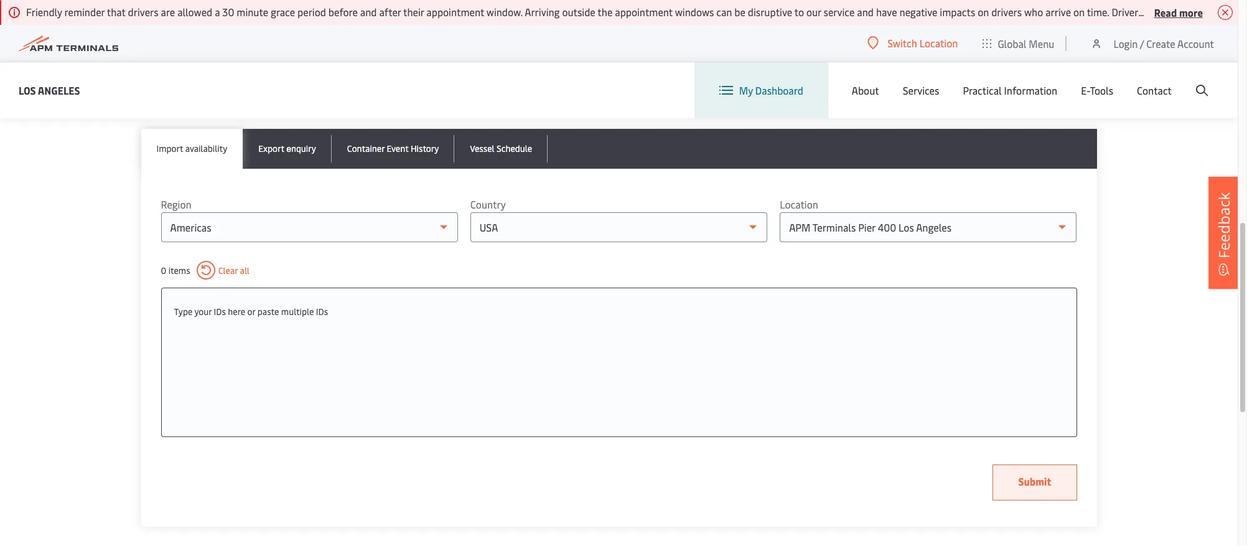Task type: vqa. For each thing, say whether or not it's contained in the screenshot.
PEEL- within To receive peel-off delivery services, APM Terminals requires the cargo to be 'block stowed'on the vessel at origin, meaning, all loads are together in the same bay – and they come off together into the stack in the yard. The preference for this operation is to have a minimum of 40 imports block-stowed on the ship. Please refer to our
no



Task type: locate. For each thing, give the bounding box(es) containing it.
before
[[329, 5, 358, 19]]

services
[[903, 83, 940, 97]]

ids right multiple
[[316, 306, 328, 318]]

negative
[[900, 5, 938, 19]]

clear
[[218, 264, 238, 276]]

tab list
[[141, 129, 1097, 169]]

about
[[852, 83, 880, 97]]

container
[[347, 143, 385, 154]]

0 vertical spatial location
[[920, 36, 958, 50]]

0 horizontal spatial outside
[[562, 5, 596, 19]]

allowed
[[178, 5, 212, 19]]

0 horizontal spatial ids
[[214, 306, 226, 318]]

and
[[360, 5, 377, 19], [858, 5, 874, 19]]

1 their from the left
[[403, 5, 424, 19]]

1 horizontal spatial that
[[1146, 5, 1164, 19]]

our
[[807, 5, 822, 19]]

create
[[1147, 36, 1176, 50]]

who
[[1025, 5, 1044, 19]]

grace
[[271, 5, 295, 19]]

1 horizontal spatial arrive
[[1167, 5, 1192, 19]]

their right after
[[403, 5, 424, 19]]

friendly reminder that drivers are allowed a 30 minute grace period before and after their appointment window. arriving outside the appointment windows can be disruptive to our service and have negative impacts on drivers who arrive on time. drivers that arrive outside their
[[26, 5, 1248, 19]]

my dashboard button
[[720, 62, 804, 118]]

drivers
[[128, 5, 159, 19], [992, 5, 1022, 19]]

1 horizontal spatial ids
[[316, 306, 328, 318]]

feedback button
[[1209, 176, 1240, 289]]

1 ids from the left
[[214, 306, 226, 318]]

ids right your
[[214, 306, 226, 318]]

availability
[[185, 143, 227, 154]]

and left after
[[360, 5, 377, 19]]

appointment
[[427, 5, 484, 19], [615, 5, 673, 19]]

that right drivers
[[1146, 5, 1164, 19]]

0 horizontal spatial arrive
[[1046, 5, 1072, 19]]

arrive up the login / create account
[[1167, 5, 1192, 19]]

arrive
[[1046, 5, 1072, 19], [1167, 5, 1192, 19]]

angeles
[[38, 83, 80, 97]]

1 horizontal spatial location
[[920, 36, 958, 50]]

read
[[1155, 5, 1178, 19]]

submit button
[[993, 464, 1077, 501]]

search
[[141, 60, 193, 83]]

0 horizontal spatial their
[[403, 5, 424, 19]]

windows
[[675, 5, 714, 19]]

1 horizontal spatial and
[[858, 5, 874, 19]]

1 horizontal spatial their
[[1230, 5, 1248, 19]]

services button
[[903, 62, 940, 118]]

clear all button
[[197, 261, 250, 280]]

0 horizontal spatial that
[[107, 5, 126, 19]]

on
[[978, 5, 989, 19], [1074, 5, 1085, 19]]

read more
[[1155, 5, 1204, 19]]

1 horizontal spatial outside
[[1195, 5, 1228, 19]]

and left have
[[858, 5, 874, 19]]

1 vertical spatial location
[[780, 197, 819, 211]]

global
[[998, 36, 1027, 50]]

on left the time.
[[1074, 5, 1085, 19]]

contact button
[[1138, 62, 1172, 118]]

arrive right who
[[1046, 5, 1072, 19]]

outside up account
[[1195, 5, 1228, 19]]

outside left the
[[562, 5, 596, 19]]

2 and from the left
[[858, 5, 874, 19]]

drivers
[[1112, 5, 1144, 19]]

0 horizontal spatial and
[[360, 5, 377, 19]]

that right reminder
[[107, 5, 126, 19]]

after
[[379, 5, 401, 19]]

dashboard
[[756, 83, 804, 97]]

0 horizontal spatial drivers
[[128, 5, 159, 19]]

minute
[[237, 5, 268, 19]]

feedback
[[1214, 192, 1235, 258]]

appointment right the
[[615, 5, 673, 19]]

location
[[920, 36, 958, 50], [780, 197, 819, 211]]

global menu button
[[971, 25, 1067, 62]]

container event history button
[[332, 129, 455, 169]]

multiple
[[281, 306, 314, 318]]

search again
[[141, 60, 239, 83]]

drivers left are
[[128, 5, 159, 19]]

login
[[1114, 36, 1138, 50]]

1 on from the left
[[978, 5, 989, 19]]

that
[[107, 5, 126, 19], [1146, 5, 1164, 19]]

my dashboard
[[740, 83, 804, 97]]

export еnquiry
[[259, 143, 316, 154]]

here
[[228, 306, 245, 318]]

ids
[[214, 306, 226, 318], [316, 306, 328, 318]]

los angeles link
[[19, 82, 80, 98]]

0 horizontal spatial appointment
[[427, 5, 484, 19]]

outside
[[562, 5, 596, 19], [1195, 5, 1228, 19]]

period
[[298, 5, 326, 19]]

their
[[403, 5, 424, 19], [1230, 5, 1248, 19]]

tab list containing import availability
[[141, 129, 1097, 169]]

a
[[215, 5, 220, 19]]

vessel schedule button
[[455, 129, 548, 169]]

los
[[19, 83, 36, 97]]

the
[[598, 5, 613, 19]]

can
[[717, 5, 732, 19]]

close alert image
[[1218, 5, 1233, 20]]

2 arrive from the left
[[1167, 5, 1192, 19]]

None text field
[[174, 301, 1064, 323]]

their right more
[[1230, 5, 1248, 19]]

1 horizontal spatial appointment
[[615, 5, 673, 19]]

1 appointment from the left
[[427, 5, 484, 19]]

paste
[[258, 306, 279, 318]]

1 horizontal spatial on
[[1074, 5, 1085, 19]]

0 horizontal spatial location
[[780, 197, 819, 211]]

menu
[[1029, 36, 1055, 50]]

country
[[471, 197, 506, 211]]

window.
[[487, 5, 523, 19]]

region
[[161, 197, 192, 211]]

appointment left window. at the left top
[[427, 5, 484, 19]]

on right impacts
[[978, 5, 989, 19]]

tools
[[1090, 83, 1114, 97]]

1 horizontal spatial drivers
[[992, 5, 1022, 19]]

drivers left who
[[992, 5, 1022, 19]]

export еnquiry button
[[243, 129, 332, 169]]

0 horizontal spatial on
[[978, 5, 989, 19]]



Task type: describe. For each thing, give the bounding box(es) containing it.
to
[[795, 5, 804, 19]]

e-tools button
[[1082, 62, 1114, 118]]

vessel
[[470, 143, 495, 154]]

global menu
[[998, 36, 1055, 50]]

my
[[740, 83, 753, 97]]

be
[[735, 5, 746, 19]]

/
[[1140, 36, 1145, 50]]

еnquiry
[[287, 143, 316, 154]]

switch location button
[[868, 36, 958, 50]]

1 drivers from the left
[[128, 5, 159, 19]]

2 outside from the left
[[1195, 5, 1228, 19]]

login / create account
[[1114, 36, 1215, 50]]

more
[[1180, 5, 1204, 19]]

login / create account link
[[1091, 25, 1215, 62]]

practical
[[963, 83, 1002, 97]]

e-
[[1082, 83, 1090, 97]]

submit
[[1019, 474, 1052, 488]]

impacts
[[940, 5, 976, 19]]

2 on from the left
[[1074, 5, 1085, 19]]

import
[[157, 143, 183, 154]]

vessel schedule
[[470, 143, 532, 154]]

service
[[824, 5, 855, 19]]

reminder
[[65, 5, 105, 19]]

0
[[161, 264, 166, 276]]

2 ids from the left
[[316, 306, 328, 318]]

time.
[[1087, 5, 1110, 19]]

your
[[195, 306, 212, 318]]

2 appointment from the left
[[615, 5, 673, 19]]

information
[[1005, 83, 1058, 97]]

30
[[222, 5, 234, 19]]

arriving
[[525, 5, 560, 19]]

practical information
[[963, 83, 1058, 97]]

los angeles
[[19, 83, 80, 97]]

practical information button
[[963, 62, 1058, 118]]

e-tools
[[1082, 83, 1114, 97]]

again
[[197, 60, 239, 83]]

1 arrive from the left
[[1046, 5, 1072, 19]]

type
[[174, 306, 193, 318]]

container event history
[[347, 143, 439, 154]]

have
[[877, 5, 898, 19]]

contact
[[1138, 83, 1172, 97]]

2 drivers from the left
[[992, 5, 1022, 19]]

schedule
[[497, 143, 532, 154]]

all
[[240, 264, 250, 276]]

1 outside from the left
[[562, 5, 596, 19]]

2 their from the left
[[1230, 5, 1248, 19]]

1 and from the left
[[360, 5, 377, 19]]

switch location
[[888, 36, 958, 50]]

are
[[161, 5, 175, 19]]

0 items
[[161, 264, 190, 276]]

disruptive
[[748, 5, 793, 19]]

items
[[169, 264, 190, 276]]

1 that from the left
[[107, 5, 126, 19]]

account
[[1178, 36, 1215, 50]]

history
[[411, 143, 439, 154]]

import availability
[[157, 143, 227, 154]]

or
[[248, 306, 256, 318]]

about button
[[852, 62, 880, 118]]

friendly
[[26, 5, 62, 19]]

2 that from the left
[[1146, 5, 1164, 19]]

switch
[[888, 36, 918, 50]]

export
[[259, 143, 284, 154]]

import availability button
[[141, 129, 243, 169]]

type your ids here or paste multiple ids
[[174, 306, 328, 318]]

event
[[387, 143, 409, 154]]

clear all
[[218, 264, 250, 276]]

read more button
[[1155, 4, 1204, 20]]



